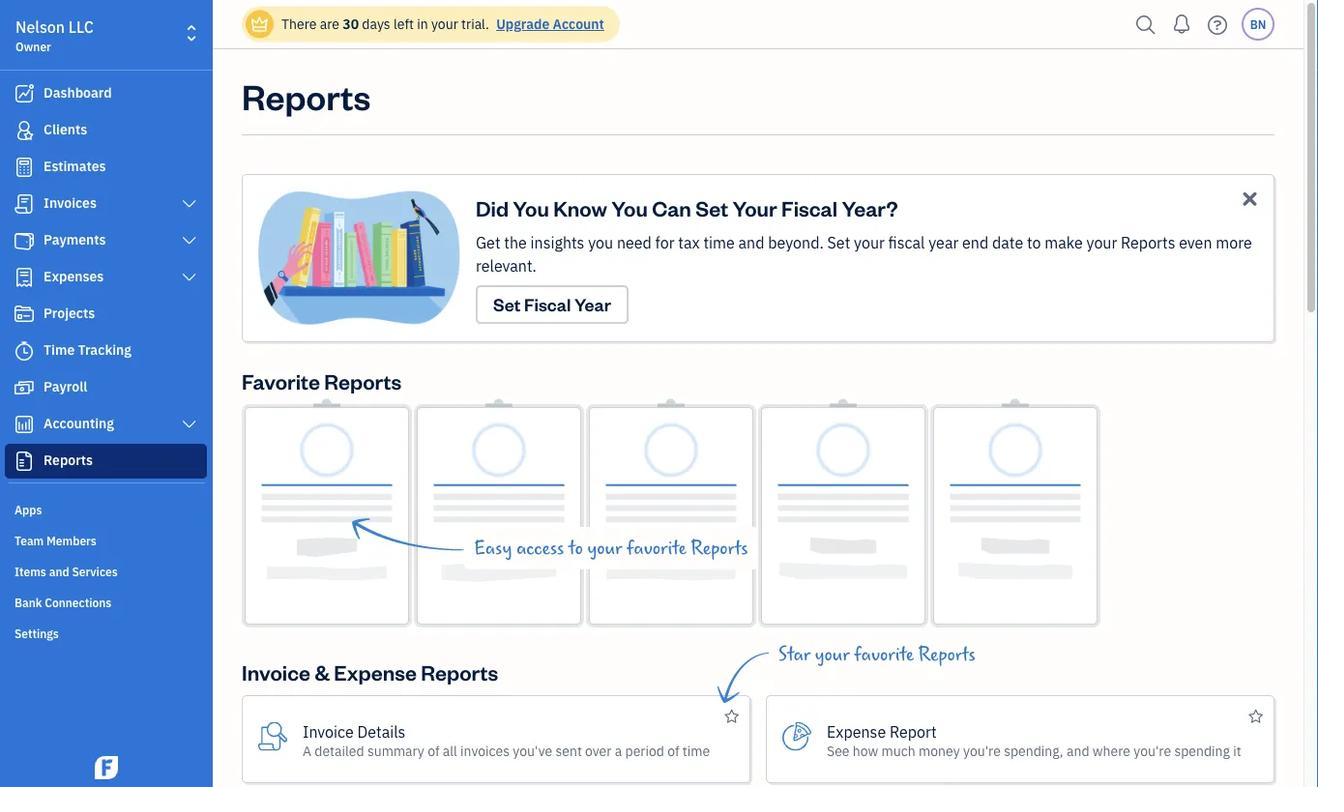 Task type: vqa. For each thing, say whether or not it's contained in the screenshot.
2nd LEARN MORE from the left
no



Task type: locate. For each thing, give the bounding box(es) containing it.
close image
[[1239, 188, 1261, 210]]

to right date
[[1027, 233, 1041, 253]]

chevron large down image inside the accounting "link"
[[180, 417, 198, 432]]

set fiscal year button
[[476, 285, 628, 324]]

accounting link
[[5, 407, 207, 442]]

invoice left details
[[303, 721, 354, 742]]

1 vertical spatial time
[[683, 742, 710, 760]]

dashboard link
[[5, 76, 207, 111]]

your
[[732, 194, 777, 221]]

0 vertical spatial favorite
[[627, 538, 686, 559]]

1 vertical spatial expense
[[827, 721, 886, 742]]

dashboard
[[44, 84, 112, 102]]

2 horizontal spatial and
[[1067, 742, 1089, 760]]

your
[[431, 15, 458, 33], [854, 233, 885, 253], [1086, 233, 1117, 253], [588, 538, 622, 559], [815, 644, 850, 665]]

payments link
[[5, 223, 207, 258]]

0 vertical spatial set
[[695, 194, 728, 221]]

beyond.
[[768, 233, 824, 253]]

you're
[[963, 742, 1001, 760], [1134, 742, 1171, 760]]

invoice details a detailed summary of all invoices you've sent over a period of time
[[303, 721, 710, 760]]

1 chevron large down image from the top
[[180, 233, 198, 249]]

1 vertical spatial invoice
[[303, 721, 354, 742]]

invoice image
[[13, 194, 36, 214]]

of
[[428, 742, 439, 760], [667, 742, 679, 760]]

get the insights you need for tax time and beyond. set your fiscal year end date to make your reports even more relevant.
[[476, 233, 1252, 276]]

set down 'relevant.'
[[493, 293, 521, 316]]

1 vertical spatial favorite
[[854, 644, 914, 665]]

you up need
[[611, 194, 648, 221]]

you're right money
[[963, 742, 1001, 760]]

settings
[[15, 626, 59, 641]]

update favorite status for invoice details image
[[724, 705, 739, 729]]

your right 'star'
[[815, 644, 850, 665]]

invoice inside "star your favorite reports invoice & expense reports"
[[242, 658, 311, 686]]

1 horizontal spatial and
[[738, 233, 764, 253]]

items and services
[[15, 564, 118, 579]]

and
[[738, 233, 764, 253], [49, 564, 69, 579], [1067, 742, 1089, 760]]

time
[[703, 233, 735, 253], [683, 742, 710, 760]]

estimates link
[[5, 150, 207, 185]]

0 horizontal spatial fiscal
[[524, 293, 571, 316]]

date
[[992, 233, 1023, 253]]

fiscal left year
[[524, 293, 571, 316]]

update favorite status for expense report image
[[1249, 705, 1263, 729]]

1 horizontal spatial favorite
[[854, 644, 914, 665]]

set
[[695, 194, 728, 221], [827, 233, 850, 253], [493, 293, 521, 316]]

set inside get the insights you need for tax time and beyond. set your fiscal year end date to make your reports even more relevant.
[[827, 233, 850, 253]]

report image
[[13, 452, 36, 471]]

to right access
[[569, 538, 583, 559]]

services
[[72, 564, 118, 579]]

nelson llc owner
[[15, 17, 94, 54]]

expense right the &
[[334, 658, 417, 686]]

0 horizontal spatial of
[[428, 742, 439, 760]]

set right beyond.
[[827, 233, 850, 253]]

even
[[1179, 233, 1212, 253]]

invoice left the &
[[242, 658, 311, 686]]

to
[[1027, 233, 1041, 253], [569, 538, 583, 559]]

set right can
[[695, 194, 728, 221]]

2 of from the left
[[667, 742, 679, 760]]

0 horizontal spatial favorite
[[627, 538, 686, 559]]

0 horizontal spatial you're
[[963, 742, 1001, 760]]

spending
[[1174, 742, 1230, 760]]

1 vertical spatial and
[[49, 564, 69, 579]]

report
[[890, 721, 937, 742]]

0 horizontal spatial set
[[493, 293, 521, 316]]

reports
[[242, 73, 371, 118], [1121, 233, 1175, 253], [324, 367, 401, 395], [44, 451, 93, 469], [691, 538, 748, 559], [918, 644, 975, 665], [421, 658, 498, 686]]

trial.
[[461, 15, 489, 33]]

fiscal up beyond.
[[781, 194, 837, 221]]

expense inside expense report see how much money you're spending, and where you're spending it
[[827, 721, 886, 742]]

0 horizontal spatial and
[[49, 564, 69, 579]]

0 horizontal spatial expense
[[334, 658, 417, 686]]

chevron large down image
[[180, 196, 198, 212]]

expense
[[334, 658, 417, 686], [827, 721, 886, 742]]

time right tax
[[703, 233, 735, 253]]

more
[[1216, 233, 1252, 253]]

there are 30 days left in your trial. upgrade account
[[281, 15, 604, 33]]

1 horizontal spatial to
[[1027, 233, 1041, 253]]

chevron large down image for expenses
[[180, 270, 198, 285]]

2 vertical spatial chevron large down image
[[180, 417, 198, 432]]

1 horizontal spatial of
[[667, 742, 679, 760]]

fiscal inside button
[[524, 293, 571, 316]]

0 vertical spatial chevron large down image
[[180, 233, 198, 249]]

fiscal
[[781, 194, 837, 221], [524, 293, 571, 316]]

1 vertical spatial fiscal
[[524, 293, 571, 316]]

make
[[1045, 233, 1083, 253]]

1 horizontal spatial expense
[[827, 721, 886, 742]]

bank connections
[[15, 595, 112, 610]]

1 you from the left
[[513, 194, 549, 221]]

set fiscal year
[[493, 293, 611, 316]]

0 vertical spatial to
[[1027, 233, 1041, 253]]

and right items on the left bottom of the page
[[49, 564, 69, 579]]

reports inside main element
[[44, 451, 93, 469]]

of right period
[[667, 742, 679, 760]]

1 horizontal spatial you
[[611, 194, 648, 221]]

0 vertical spatial time
[[703, 233, 735, 253]]

time right period
[[683, 742, 710, 760]]

there
[[281, 15, 317, 33]]

2 vertical spatial and
[[1067, 742, 1089, 760]]

set inside button
[[493, 293, 521, 316]]

your right make
[[1086, 233, 1117, 253]]

over
[[585, 742, 612, 760]]

days
[[362, 15, 390, 33]]

notifications image
[[1166, 5, 1197, 44]]

and left where
[[1067, 742, 1089, 760]]

payments
[[44, 231, 106, 249]]

and inside get the insights you need for tax time and beyond. set your fiscal year end date to make your reports even more relevant.
[[738, 233, 764, 253]]

expense report see how much money you're spending, and where you're spending it
[[827, 721, 1241, 760]]

chevron large down image
[[180, 233, 198, 249], [180, 270, 198, 285], [180, 417, 198, 432]]

year
[[574, 293, 611, 316]]

0 horizontal spatial you
[[513, 194, 549, 221]]

expense left report
[[827, 721, 886, 742]]

you're right where
[[1134, 742, 1171, 760]]

favorite
[[627, 538, 686, 559], [854, 644, 914, 665]]

2 you from the left
[[611, 194, 648, 221]]

chevron large down image inside payments link
[[180, 233, 198, 249]]

of left all
[[428, 742, 439, 760]]

estimates
[[44, 157, 106, 175]]

2 vertical spatial set
[[493, 293, 521, 316]]

for
[[655, 233, 675, 253]]

you up the
[[513, 194, 549, 221]]

1 vertical spatial to
[[569, 538, 583, 559]]

your inside "star your favorite reports invoice & expense reports"
[[815, 644, 850, 665]]

access
[[516, 538, 564, 559]]

clients
[[44, 120, 87, 138]]

1 vertical spatial set
[[827, 233, 850, 253]]

0 vertical spatial fiscal
[[781, 194, 837, 221]]

much
[[882, 742, 916, 760]]

dashboard image
[[13, 84, 36, 103]]

1 vertical spatial chevron large down image
[[180, 270, 198, 285]]

3 chevron large down image from the top
[[180, 417, 198, 432]]

end
[[962, 233, 989, 253]]

your down year?
[[854, 233, 885, 253]]

upgrade account link
[[492, 15, 604, 33]]

and inside expense report see how much money you're spending, and where you're spending it
[[1067, 742, 1089, 760]]

expenses
[[44, 267, 104, 285]]

clients link
[[5, 113, 207, 148]]

1 horizontal spatial set
[[695, 194, 728, 221]]

2 chevron large down image from the top
[[180, 270, 198, 285]]

and down your on the right of the page
[[738, 233, 764, 253]]

payment image
[[13, 231, 36, 250]]

expense inside "star your favorite reports invoice & expense reports"
[[334, 658, 417, 686]]

crown image
[[249, 14, 270, 34]]

settings link
[[5, 618, 207, 647]]

where
[[1093, 742, 1130, 760]]

0 vertical spatial and
[[738, 233, 764, 253]]

2 horizontal spatial set
[[827, 233, 850, 253]]

0 vertical spatial expense
[[334, 658, 417, 686]]

tax
[[678, 233, 700, 253]]

1 horizontal spatial you're
[[1134, 742, 1171, 760]]

0 vertical spatial invoice
[[242, 658, 311, 686]]



Task type: describe. For each thing, give the bounding box(es) containing it.
and inside main element
[[49, 564, 69, 579]]

invoices
[[44, 194, 97, 212]]

fiscal
[[888, 233, 925, 253]]

chevron large down image for payments
[[180, 233, 198, 249]]

in
[[417, 15, 428, 33]]

connections
[[45, 595, 112, 610]]

members
[[46, 533, 97, 548]]

are
[[320, 15, 339, 33]]

time tracking
[[44, 341, 131, 359]]

tracking
[[78, 341, 131, 359]]

client image
[[13, 121, 36, 140]]

you
[[588, 233, 613, 253]]

freshbooks image
[[91, 756, 122, 779]]

time
[[44, 341, 75, 359]]

a
[[303, 742, 311, 760]]

know
[[553, 194, 607, 221]]

period
[[625, 742, 664, 760]]

items
[[15, 564, 46, 579]]

detailed
[[315, 742, 364, 760]]

did you know you can set your fiscal year? image
[[258, 191, 476, 326]]

details
[[357, 721, 406, 742]]

projects link
[[5, 297, 207, 332]]

sent
[[555, 742, 582, 760]]

nelson
[[15, 17, 65, 37]]

chart image
[[13, 415, 36, 434]]

chevron large down image for accounting
[[180, 417, 198, 432]]

1 you're from the left
[[963, 742, 1001, 760]]

1 horizontal spatial fiscal
[[781, 194, 837, 221]]

time inside invoice details a detailed summary of all invoices you've sent over a period of time
[[683, 742, 710, 760]]

bank
[[15, 595, 42, 610]]

you've
[[513, 742, 552, 760]]

favorite
[[242, 367, 320, 395]]

summary
[[367, 742, 424, 760]]

time tracking link
[[5, 334, 207, 368]]

reports inside get the insights you need for tax time and beyond. set your fiscal year end date to make your reports even more relevant.
[[1121, 233, 1175, 253]]

and for see
[[1067, 742, 1089, 760]]

main element
[[0, 0, 261, 787]]

bn button
[[1242, 8, 1275, 41]]

invoice inside invoice details a detailed summary of all invoices you've sent over a period of time
[[303, 721, 354, 742]]

the
[[504, 233, 527, 253]]

account
[[553, 15, 604, 33]]

year
[[929, 233, 959, 253]]

team members
[[15, 533, 97, 548]]

bn
[[1250, 16, 1266, 32]]

0 horizontal spatial to
[[569, 538, 583, 559]]

your right in
[[431, 15, 458, 33]]

and for insights
[[738, 233, 764, 253]]

see
[[827, 742, 850, 760]]

accounting
[[44, 414, 114, 432]]

expense image
[[13, 268, 36, 287]]

left
[[393, 15, 414, 33]]

time inside get the insights you need for tax time and beyond. set your fiscal year end date to make your reports even more relevant.
[[703, 233, 735, 253]]

how
[[853, 742, 878, 760]]

projects
[[44, 304, 95, 322]]

did
[[476, 194, 509, 221]]

easy access to your favorite reports
[[474, 538, 748, 559]]

all
[[443, 742, 457, 760]]

favorite reports
[[242, 367, 401, 395]]

star
[[778, 644, 810, 665]]

apps link
[[5, 494, 207, 523]]

to inside get the insights you need for tax time and beyond. set your fiscal year end date to make your reports even more relevant.
[[1027, 233, 1041, 253]]

star your favorite reports invoice & expense reports
[[242, 644, 975, 686]]

30
[[343, 15, 359, 33]]

team
[[15, 533, 44, 548]]

insights
[[530, 233, 584, 253]]

spending,
[[1004, 742, 1063, 760]]

2 you're from the left
[[1134, 742, 1171, 760]]

llc
[[69, 17, 94, 37]]

project image
[[13, 305, 36, 324]]

bank connections link
[[5, 587, 207, 616]]

easy
[[474, 538, 512, 559]]

money image
[[13, 378, 36, 397]]

did you know you can set your fiscal year?
[[476, 194, 898, 221]]

your right access
[[588, 538, 622, 559]]

owner
[[15, 39, 51, 54]]

search image
[[1130, 10, 1161, 39]]

apps
[[15, 502, 42, 517]]

relevant.
[[476, 256, 537, 276]]

get
[[476, 233, 500, 253]]

upgrade
[[496, 15, 550, 33]]

items and services link
[[5, 556, 207, 585]]

&
[[315, 658, 330, 686]]

estimate image
[[13, 158, 36, 177]]

need
[[617, 233, 652, 253]]

money
[[919, 742, 960, 760]]

timer image
[[13, 341, 36, 361]]

1 of from the left
[[428, 742, 439, 760]]

payroll
[[44, 378, 87, 396]]

favorite inside "star your favorite reports invoice & expense reports"
[[854, 644, 914, 665]]

can
[[652, 194, 691, 221]]

year?
[[842, 194, 898, 221]]

it
[[1233, 742, 1241, 760]]

invoices
[[460, 742, 510, 760]]

invoices link
[[5, 187, 207, 221]]

expenses link
[[5, 260, 207, 295]]

payroll link
[[5, 370, 207, 405]]

go to help image
[[1202, 10, 1233, 39]]



